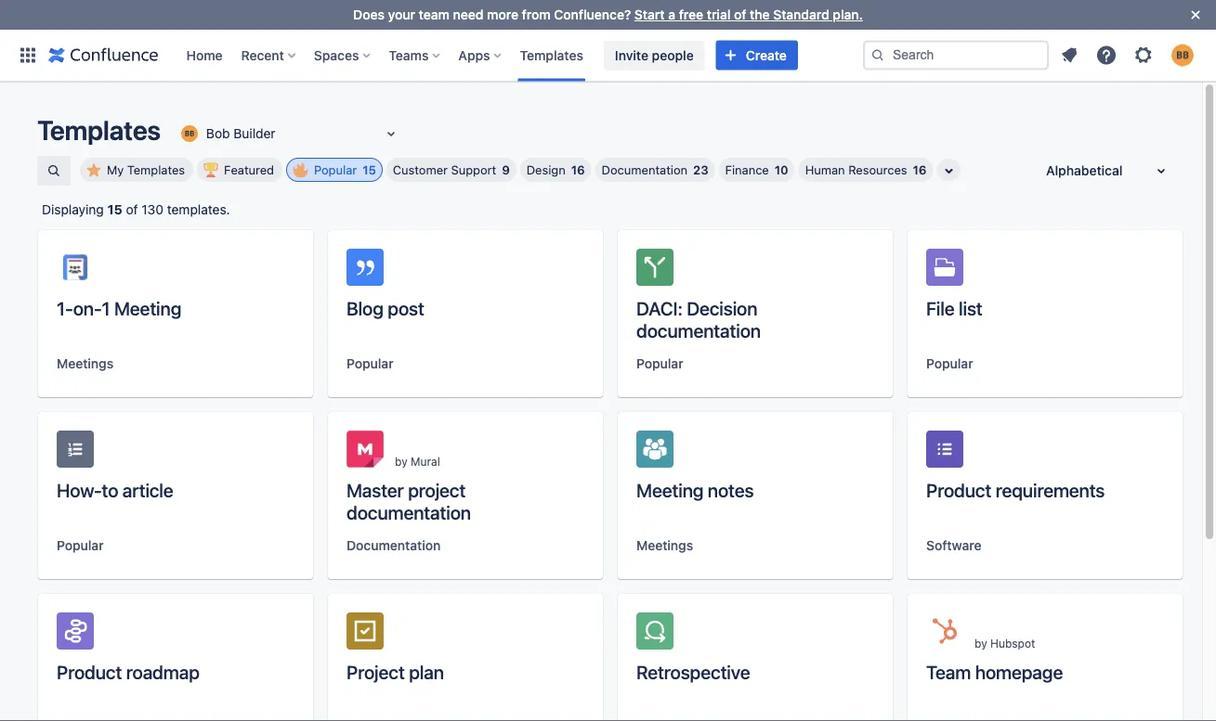 Task type: vqa. For each thing, say whether or not it's contained in the screenshot.
Action item image
no



Task type: locate. For each thing, give the bounding box(es) containing it.
1 vertical spatial documentation
[[347, 502, 471, 524]]

0 vertical spatial product
[[926, 479, 991, 501]]

bob builder
[[206, 126, 276, 141]]

recent
[[241, 47, 284, 63]]

0 horizontal spatial 16
[[571, 163, 585, 177]]

1 vertical spatial by
[[975, 637, 987, 650]]

1 horizontal spatial by
[[975, 637, 987, 650]]

popular down blog
[[347, 356, 394, 372]]

templates inside button
[[127, 163, 185, 177]]

16
[[571, 163, 585, 177], [913, 163, 927, 177]]

retrospective
[[636, 661, 750, 683]]

None text field
[[178, 124, 182, 143]]

1 horizontal spatial documentation
[[636, 320, 761, 341]]

2 vertical spatial templates
[[127, 163, 185, 177]]

popular button down how-
[[57, 537, 104, 556]]

product inside button
[[57, 661, 122, 683]]

more categories image
[[938, 160, 960, 182]]

finance
[[725, 163, 769, 177]]

0 horizontal spatial by
[[395, 455, 408, 468]]

1 vertical spatial product
[[57, 661, 122, 683]]

documentation down 'master project documentation'
[[347, 538, 441, 554]]

people
[[652, 47, 694, 63]]

documentation left "23"
[[602, 163, 688, 177]]

15 left customer
[[363, 163, 376, 177]]

popular for how-to article
[[57, 538, 104, 554]]

displaying 15 of 130 templates.
[[42, 202, 230, 217]]

popular down file list
[[926, 356, 973, 372]]

product left roadmap
[[57, 661, 122, 683]]

daci:
[[636, 297, 683, 319]]

documentation
[[636, 320, 761, 341], [347, 502, 471, 524]]

templates up 130 at the top of the page
[[127, 163, 185, 177]]

post
[[388, 297, 424, 319]]

create button
[[716, 40, 798, 70]]

product
[[926, 479, 991, 501], [57, 661, 122, 683]]

1 horizontal spatial of
[[734, 7, 746, 22]]

the
[[750, 7, 770, 22]]

by
[[395, 455, 408, 468], [975, 637, 987, 650]]

0 vertical spatial meeting
[[114, 297, 181, 319]]

resources
[[848, 163, 907, 177]]

home link
[[181, 40, 228, 70]]

confluence image
[[48, 44, 158, 66], [48, 44, 158, 66]]

1-
[[57, 297, 73, 319]]

create
[[746, 47, 787, 63]]

popular button down blog
[[347, 355, 394, 373]]

Search field
[[863, 40, 1049, 70]]

by for project
[[395, 455, 408, 468]]

to
[[102, 479, 118, 501]]

alphabetical
[[1046, 163, 1123, 178]]

global element
[[11, 29, 863, 81]]

meetings down 'meeting notes'
[[636, 538, 693, 554]]

1 vertical spatial of
[[126, 202, 138, 217]]

0 vertical spatial meetings button
[[57, 355, 113, 373]]

1 vertical spatial templates
[[37, 114, 161, 146]]

1 horizontal spatial meetings button
[[636, 537, 693, 556]]

0 vertical spatial documentation
[[602, 163, 688, 177]]

0 vertical spatial 15
[[363, 163, 376, 177]]

1 horizontal spatial documentation
[[602, 163, 688, 177]]

15
[[363, 163, 376, 177], [107, 202, 122, 217]]

documentation 23
[[602, 163, 708, 177]]

recent button
[[236, 40, 303, 70]]

product roadmap
[[57, 661, 200, 683]]

0 horizontal spatial meetings
[[57, 356, 113, 372]]

popular
[[314, 163, 357, 177], [347, 356, 394, 372], [636, 356, 683, 372], [926, 356, 973, 372], [57, 538, 104, 554]]

design
[[527, 163, 566, 177]]

invite people
[[615, 47, 694, 63]]

10
[[775, 163, 788, 177]]

meeting right 1
[[114, 297, 181, 319]]

0 vertical spatial documentation
[[636, 320, 761, 341]]

16 left more categories icon
[[913, 163, 927, 177]]

0 horizontal spatial documentation
[[347, 502, 471, 524]]

confluence?
[[554, 7, 631, 22]]

roadmap
[[126, 661, 200, 683]]

standard
[[773, 7, 829, 22]]

0 vertical spatial meetings
[[57, 356, 113, 372]]

15 left 130 at the top of the page
[[107, 202, 122, 217]]

popular for file list
[[926, 356, 973, 372]]

documentation
[[602, 163, 688, 177], [347, 538, 441, 554]]

by up team homepage on the bottom right of page
[[975, 637, 987, 650]]

human resources 16
[[805, 163, 927, 177]]

by left mural
[[395, 455, 408, 468]]

project plan
[[347, 661, 444, 683]]

free
[[679, 7, 703, 22]]

customer support 9
[[393, 163, 510, 177]]

templates
[[520, 47, 583, 63], [37, 114, 161, 146], [127, 163, 185, 177]]

displaying
[[42, 202, 104, 217]]

plan.
[[833, 7, 863, 22]]

popular down the daci:
[[636, 356, 683, 372]]

0 vertical spatial by
[[395, 455, 408, 468]]

daci: decision documentation
[[636, 297, 761, 341]]

bob
[[206, 126, 230, 141]]

popular down how-
[[57, 538, 104, 554]]

software button
[[926, 537, 982, 556]]

how-
[[57, 479, 102, 501]]

list
[[959, 297, 983, 319]]

2 16 from the left
[[913, 163, 927, 177]]

finance 10
[[725, 163, 788, 177]]

1 16 from the left
[[571, 163, 585, 177]]

file list
[[926, 297, 983, 319]]

23
[[693, 163, 708, 177]]

notes
[[708, 479, 754, 501]]

meeting notes
[[636, 479, 754, 501]]

meetings button
[[57, 355, 113, 373], [636, 537, 693, 556]]

popular button down the daci:
[[636, 355, 683, 373]]

meetings down the on-
[[57, 356, 113, 372]]

banner
[[0, 29, 1216, 82]]

trial
[[707, 7, 731, 22]]

of left the
[[734, 7, 746, 22]]

meetings button down 'meeting notes'
[[636, 537, 693, 556]]

popular button down file list
[[926, 355, 973, 373]]

meeting
[[114, 297, 181, 319], [636, 479, 704, 501]]

retrospective button
[[618, 595, 893, 722]]

1 vertical spatial meetings
[[636, 538, 693, 554]]

help icon image
[[1095, 44, 1118, 66]]

0 vertical spatial templates
[[520, 47, 583, 63]]

1 horizontal spatial meeting
[[636, 479, 704, 501]]

templates down from
[[520, 47, 583, 63]]

0 horizontal spatial 15
[[107, 202, 122, 217]]

open search bar image
[[46, 164, 61, 178]]

1 horizontal spatial 16
[[913, 163, 927, 177]]

meeting left notes
[[636, 479, 704, 501]]

team
[[926, 661, 971, 683]]

1 vertical spatial meetings button
[[636, 537, 693, 556]]

meetings button down the on-
[[57, 355, 113, 373]]

documentation button
[[347, 537, 441, 556]]

how-to article
[[57, 479, 173, 501]]

1 vertical spatial documentation
[[347, 538, 441, 554]]

1 horizontal spatial product
[[926, 479, 991, 501]]

product requirements
[[926, 479, 1105, 501]]

meetings button for meeting
[[636, 537, 693, 556]]

of left 130 at the top of the page
[[126, 202, 138, 217]]

product up software
[[926, 479, 991, 501]]

meetings for 1-
[[57, 356, 113, 372]]

documentation down decision
[[636, 320, 761, 341]]

team homepage
[[926, 661, 1063, 683]]

my templates button
[[80, 158, 193, 182]]

0 horizontal spatial meetings button
[[57, 355, 113, 373]]

1 horizontal spatial 15
[[363, 163, 376, 177]]

meetings button for 1-
[[57, 355, 113, 373]]

product for product roadmap
[[57, 661, 122, 683]]

popular button
[[347, 355, 394, 373], [636, 355, 683, 373], [926, 355, 973, 373], [57, 537, 104, 556]]

documentation down project
[[347, 502, 471, 524]]

templates up my
[[37, 114, 161, 146]]

project
[[347, 661, 405, 683]]

spaces
[[314, 47, 359, 63]]

1 horizontal spatial meetings
[[636, 538, 693, 554]]

16 right design
[[571, 163, 585, 177]]

0 horizontal spatial documentation
[[347, 538, 441, 554]]

featured button
[[197, 158, 282, 182]]

does your team need more from confluence? start a free trial of the standard plan.
[[353, 7, 863, 22]]

1 vertical spatial meeting
[[636, 479, 704, 501]]

0 horizontal spatial product
[[57, 661, 122, 683]]

meetings for meeting
[[636, 538, 693, 554]]



Task type: describe. For each thing, give the bounding box(es) containing it.
apps button
[[453, 40, 509, 70]]

popular left customer
[[314, 163, 357, 177]]

documentation for documentation 23
[[602, 163, 688, 177]]

0 horizontal spatial meeting
[[114, 297, 181, 319]]

does
[[353, 7, 385, 22]]

team
[[419, 7, 450, 22]]

teams
[[389, 47, 429, 63]]

blog post
[[347, 297, 424, 319]]

by hubspot
[[975, 637, 1035, 650]]

1 vertical spatial 15
[[107, 202, 122, 217]]

your profile and preferences image
[[1172, 44, 1194, 66]]

builder
[[234, 126, 276, 141]]

featured
[[224, 163, 274, 177]]

templates inside the global element
[[520, 47, 583, 63]]

search image
[[871, 48, 885, 63]]

your
[[388, 7, 415, 22]]

by mural
[[395, 455, 440, 468]]

1
[[102, 297, 110, 319]]

homepage
[[975, 661, 1063, 683]]

documentation for decision
[[636, 320, 761, 341]]

0 vertical spatial of
[[734, 7, 746, 22]]

spaces button
[[308, 40, 378, 70]]

by for homepage
[[975, 637, 987, 650]]

invite
[[615, 47, 648, 63]]

human
[[805, 163, 845, 177]]

settings icon image
[[1133, 44, 1155, 66]]

notification icon image
[[1058, 44, 1081, 66]]

project
[[408, 479, 466, 501]]

0 horizontal spatial of
[[126, 202, 138, 217]]

design 16
[[527, 163, 585, 177]]

open image
[[380, 123, 402, 145]]

popular for blog post
[[347, 356, 394, 372]]

on-
[[73, 297, 102, 319]]

home
[[186, 47, 223, 63]]

product roadmap button
[[38, 595, 313, 722]]

documentation for documentation
[[347, 538, 441, 554]]

decision
[[687, 297, 758, 319]]

alphabetical button
[[1035, 156, 1184, 186]]

from
[[522, 7, 551, 22]]

popular button for how-to article
[[57, 537, 104, 556]]

130
[[142, 202, 163, 217]]

support
[[451, 163, 496, 177]]

software
[[926, 538, 982, 554]]

project plan button
[[328, 595, 603, 722]]

blog
[[347, 297, 384, 319]]

documentation for project
[[347, 502, 471, 524]]

hubspot
[[990, 637, 1035, 650]]

more
[[487, 7, 518, 22]]

popular button for blog post
[[347, 355, 394, 373]]

invite people button
[[604, 40, 705, 70]]

teams button
[[383, 40, 447, 70]]

requirements
[[996, 479, 1105, 501]]

close image
[[1185, 4, 1207, 26]]

start a free trial of the standard plan. link
[[634, 7, 863, 22]]

templates link
[[514, 40, 589, 70]]

customer
[[393, 163, 448, 177]]

file
[[926, 297, 955, 319]]

9
[[502, 163, 510, 177]]

a
[[668, 7, 675, 22]]

mural
[[411, 455, 440, 468]]

banner containing home
[[0, 29, 1216, 82]]

my templates
[[107, 163, 185, 177]]

article
[[122, 479, 173, 501]]

plan
[[409, 661, 444, 683]]

popular for daci: decision documentation
[[636, 356, 683, 372]]

appswitcher icon image
[[17, 44, 39, 66]]

product for product requirements
[[926, 479, 991, 501]]

templates.
[[167, 202, 230, 217]]

my
[[107, 163, 124, 177]]

popular button for daci: decision documentation
[[636, 355, 683, 373]]

apps
[[458, 47, 490, 63]]

master
[[347, 479, 404, 501]]

popular button for file list
[[926, 355, 973, 373]]

master project documentation
[[347, 479, 471, 524]]

need
[[453, 7, 484, 22]]

1-on-1 meeting
[[57, 297, 181, 319]]

start
[[634, 7, 665, 22]]



